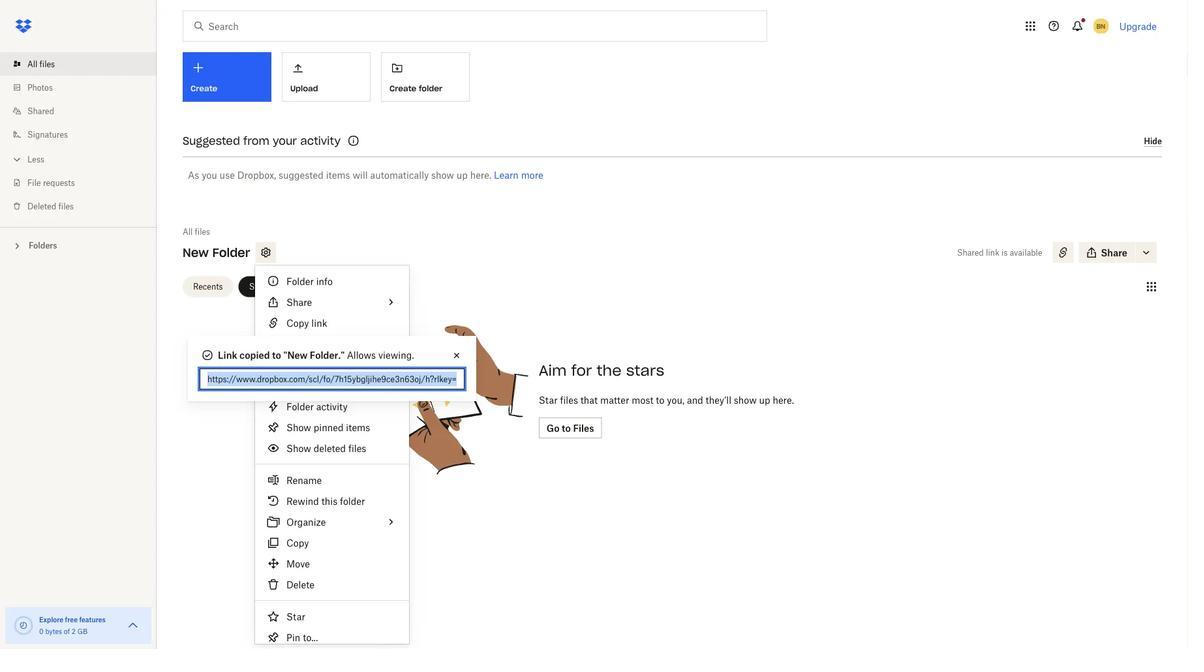 Task type: locate. For each thing, give the bounding box(es) containing it.
1 vertical spatial to
[[656, 395, 665, 406]]

1 vertical spatial show
[[287, 443, 311, 454]]

0 vertical spatial all
[[27, 59, 37, 69]]

star down aim
[[539, 395, 558, 406]]

link for shared
[[987, 248, 1000, 258]]

new
[[183, 245, 209, 260], [288, 350, 308, 361]]

all files link
[[10, 52, 157, 76], [183, 225, 210, 238]]

1 vertical spatial here.
[[773, 395, 794, 406]]

to left you,
[[656, 395, 665, 406]]

all files link up new folder
[[183, 225, 210, 238]]

show right they'll
[[734, 395, 757, 406]]

use
[[220, 169, 235, 181]]

0 horizontal spatial all files link
[[10, 52, 157, 76]]

show right the automatically
[[432, 169, 454, 181]]

0 vertical spatial show
[[287, 422, 311, 433]]

here. right they'll
[[773, 395, 794, 406]]

quota usage element
[[13, 616, 34, 636]]

show
[[287, 422, 311, 433], [287, 443, 311, 454]]

0
[[39, 628, 44, 636]]

recents button
[[183, 276, 233, 297]]

files right 'deleted'
[[58, 201, 74, 211]]

0 horizontal spatial here.
[[470, 169, 492, 181]]

0 horizontal spatial star
[[287, 611, 305, 622]]

1 vertical spatial all files link
[[183, 225, 210, 238]]

rename
[[287, 475, 322, 486]]

deleted files
[[27, 201, 74, 211]]

copy for copy link
[[287, 318, 309, 329]]

1 horizontal spatial all
[[183, 227, 193, 237]]

0 horizontal spatial up
[[457, 169, 468, 181]]

all up photos
[[27, 59, 37, 69]]

explore
[[39, 616, 63, 624]]

1 show from the top
[[287, 422, 311, 433]]

1 horizontal spatial star
[[539, 395, 558, 406]]

star
[[539, 395, 558, 406], [287, 611, 305, 622]]

from
[[244, 134, 269, 148]]

0 vertical spatial link
[[987, 248, 1000, 258]]

to
[[272, 350, 281, 361], [656, 395, 665, 406]]

link left the is
[[987, 248, 1000, 258]]

1 vertical spatial folder
[[340, 496, 365, 507]]

show for show pinned items
[[287, 422, 311, 433]]

move menu item
[[255, 554, 409, 574]]

aim for the stars
[[539, 362, 665, 380]]

here.
[[470, 169, 492, 181], [773, 395, 794, 406]]

copy inside copy link 'menu item'
[[287, 318, 309, 329]]

1 vertical spatial all files
[[183, 227, 210, 237]]

1 vertical spatial link
[[312, 318, 327, 329]]

info
[[316, 276, 333, 287]]

here. left learn
[[470, 169, 492, 181]]

all files up photos
[[27, 59, 55, 69]]

files left that
[[560, 395, 578, 406]]

manage permissions menu item
[[255, 334, 409, 354]]

1 horizontal spatial up
[[760, 395, 771, 406]]

0 horizontal spatial folder
[[340, 496, 365, 507]]

link
[[218, 350, 237, 361]]

1 vertical spatial star
[[287, 611, 305, 622]]

copy inside copy menu item
[[287, 538, 309, 549]]

0 horizontal spatial new
[[183, 245, 209, 260]]

0 vertical spatial here.
[[470, 169, 492, 181]]

new down the copy link
[[288, 350, 308, 361]]

create folder button
[[381, 52, 470, 102]]

list
[[0, 44, 157, 227]]

1 vertical spatial up
[[760, 395, 771, 406]]

0 vertical spatial all files link
[[10, 52, 157, 76]]

delete menu item
[[255, 574, 409, 595]]

will
[[353, 169, 368, 181]]

1 horizontal spatial new
[[288, 350, 308, 361]]

less
[[27, 154, 44, 164]]

1 copy from the top
[[287, 318, 309, 329]]

0 horizontal spatial shared
[[27, 106, 54, 116]]

dropbox,
[[237, 169, 276, 181]]

1 vertical spatial items
[[346, 422, 370, 433]]

folder inside menu item
[[340, 496, 365, 507]]

1 vertical spatial show
[[734, 395, 757, 406]]

copy up manage
[[287, 318, 309, 329]]

show
[[432, 169, 454, 181], [734, 395, 757, 406]]

2 show from the top
[[287, 443, 311, 454]]

1 horizontal spatial shared
[[958, 248, 984, 258]]

up right they'll
[[760, 395, 771, 406]]

the
[[597, 362, 622, 380]]

all up new folder
[[183, 227, 193, 237]]

to...
[[303, 632, 318, 643]]

0 horizontal spatial to
[[272, 350, 281, 361]]

all files up new folder
[[183, 227, 210, 237]]

folder right create
[[419, 83, 443, 94]]

all files
[[27, 59, 55, 69], [183, 227, 210, 237]]

folder inside folder info menu item
[[287, 276, 314, 287]]

shared inside shared link
[[27, 106, 54, 116]]

0 horizontal spatial all
[[27, 59, 37, 69]]

deleted files link
[[10, 195, 157, 218]]

pin to... menu item
[[255, 627, 409, 648]]

folder activity menu item
[[255, 396, 409, 417]]

1 horizontal spatial show
[[734, 395, 757, 406]]

2 copy from the top
[[287, 538, 309, 549]]

link inside 'menu item'
[[312, 318, 327, 329]]

file requests
[[27, 178, 75, 188]]

1 vertical spatial new
[[288, 350, 308, 361]]

files right deleted
[[349, 443, 366, 454]]

all files link up shared link
[[10, 52, 157, 76]]

0 vertical spatial up
[[457, 169, 468, 181]]

that
[[581, 395, 598, 406]]

folder
[[212, 245, 250, 260], [287, 276, 314, 287], [310, 350, 338, 361], [287, 401, 314, 412]]

0 horizontal spatial link
[[312, 318, 327, 329]]

1 horizontal spatial all files
[[183, 227, 210, 237]]

starred
[[249, 282, 277, 292]]

less image
[[10, 153, 24, 166]]

files up photos
[[40, 59, 55, 69]]

show left deleted
[[287, 443, 311, 454]]

0 vertical spatial to
[[272, 350, 281, 361]]

download
[[287, 359, 330, 370]]

activity
[[300, 134, 341, 148], [316, 401, 348, 412]]

copy up the move
[[287, 538, 309, 549]]

link
[[987, 248, 1000, 258], [312, 318, 327, 329]]

you
[[202, 169, 217, 181]]

1 vertical spatial shared
[[958, 248, 984, 258]]

deleted
[[27, 201, 56, 211]]

folders button
[[0, 236, 157, 255]]

shared down photos
[[27, 106, 54, 116]]

explore free features 0 bytes of 2 gb
[[39, 616, 106, 636]]

activity up show pinned items menu item
[[316, 401, 348, 412]]

bytes
[[45, 628, 62, 636]]

copy menu item
[[255, 533, 409, 554]]

features
[[79, 616, 106, 624]]

all inside list item
[[27, 59, 37, 69]]

1 vertical spatial activity
[[316, 401, 348, 412]]

show down folder activity
[[287, 422, 311, 433]]

0 vertical spatial show
[[432, 169, 454, 181]]

learn more link
[[494, 169, 544, 181]]

suggested
[[279, 169, 324, 181]]

0 vertical spatial new
[[183, 245, 209, 260]]

show deleted files
[[287, 443, 366, 454]]

0 vertical spatial activity
[[300, 134, 341, 148]]

0 vertical spatial copy
[[287, 318, 309, 329]]

rewind this folder
[[287, 496, 365, 507]]

aim
[[539, 362, 567, 380]]

to left " on the left bottom of page
[[272, 350, 281, 361]]

1 horizontal spatial folder
[[419, 83, 443, 94]]

star files that matter most to you, and they'll show up here.
[[539, 395, 794, 406]]

star up 'pin' on the bottom left of the page
[[287, 611, 305, 622]]

up left learn
[[457, 169, 468, 181]]

folder
[[419, 83, 443, 94], [340, 496, 365, 507]]

1 vertical spatial copy
[[287, 538, 309, 549]]

activity right your
[[300, 134, 341, 148]]

move
[[287, 558, 310, 570]]

shared left the is
[[958, 248, 984, 258]]

link up manage permissions
[[312, 318, 327, 329]]

0 horizontal spatial all files
[[27, 59, 55, 69]]

0 vertical spatial all files
[[27, 59, 55, 69]]

0 vertical spatial shared
[[27, 106, 54, 116]]

1 horizontal spatial link
[[987, 248, 1000, 258]]

items right "pinned"
[[346, 422, 370, 433]]

copy
[[287, 318, 309, 329], [287, 538, 309, 549]]

0 vertical spatial folder
[[419, 83, 443, 94]]

folder right this
[[340, 496, 365, 507]]

more
[[521, 169, 544, 181]]

shared
[[27, 106, 54, 116], [958, 248, 984, 258]]

None field
[[0, 0, 96, 14]]

star inside menu item
[[287, 611, 305, 622]]

up
[[457, 169, 468, 181], [760, 395, 771, 406]]

new up recents
[[183, 245, 209, 260]]

files
[[40, 59, 55, 69], [58, 201, 74, 211], [195, 227, 210, 237], [560, 395, 578, 406], [349, 443, 366, 454]]

0 vertical spatial star
[[539, 395, 558, 406]]

items left 'will'
[[326, 169, 350, 181]]



Task type: vqa. For each thing, say whether or not it's contained in the screenshot.
To
yes



Task type: describe. For each thing, give the bounding box(es) containing it.
folder activity
[[287, 401, 348, 412]]

manage permissions
[[287, 338, 376, 350]]

allows
[[347, 350, 376, 361]]

shared link
[[10, 99, 157, 123]]

1 horizontal spatial all files link
[[183, 225, 210, 238]]

folder info menu item
[[255, 271, 409, 292]]

gb
[[77, 628, 88, 636]]

all files inside list item
[[27, 59, 55, 69]]

folder info
[[287, 276, 333, 287]]

viewing.
[[379, 350, 414, 361]]

file
[[27, 178, 41, 188]]

new folder
[[183, 245, 250, 260]]

folder inside folder activity menu item
[[287, 401, 314, 412]]

files up new folder
[[195, 227, 210, 237]]

this
[[322, 496, 338, 507]]

rewind
[[287, 496, 319, 507]]

shared link is available
[[958, 248, 1043, 258]]

show pinned items menu item
[[255, 417, 409, 438]]

stars
[[627, 362, 665, 380]]

you,
[[667, 395, 685, 406]]

delete
[[287, 579, 315, 590]]

0 horizontal spatial show
[[432, 169, 454, 181]]

file requests link
[[10, 171, 157, 195]]

create
[[390, 83, 417, 94]]

copy link menu item
[[255, 313, 409, 334]]

1 horizontal spatial here.
[[773, 395, 794, 406]]

star for star files that matter most to you, and they'll show up here.
[[539, 395, 558, 406]]

for
[[572, 362, 592, 380]]

link for copy
[[312, 318, 327, 329]]

list containing all files
[[0, 44, 157, 227]]

star menu item
[[255, 606, 409, 627]]

permissions
[[324, 338, 376, 350]]

share button
[[1079, 242, 1136, 263]]

0 vertical spatial items
[[326, 169, 350, 181]]

photos link
[[10, 76, 157, 99]]

as you use dropbox, suggested items will automatically show up here. learn more
[[188, 169, 544, 181]]

as
[[188, 169, 199, 181]]

most
[[632, 395, 654, 406]]

copy for copy
[[287, 538, 309, 549]]

requests
[[43, 178, 75, 188]]

they'll
[[706, 395, 732, 406]]

recents
[[193, 282, 223, 292]]

signatures link
[[10, 123, 157, 146]]

deleted
[[314, 443, 346, 454]]

rename menu item
[[255, 470, 409, 491]]

create folder
[[390, 83, 443, 94]]

signatures
[[27, 130, 68, 139]]

manage
[[287, 338, 322, 350]]

items inside menu item
[[346, 422, 370, 433]]

matter
[[601, 395, 630, 406]]

1 horizontal spatial to
[[656, 395, 665, 406]]

automatically
[[370, 169, 429, 181]]

shared for shared link is available
[[958, 248, 984, 258]]

star for star
[[287, 611, 305, 622]]

."
[[338, 350, 345, 361]]

upgrade
[[1120, 21, 1157, 32]]

show for show deleted files
[[287, 443, 311, 454]]

folder settings image
[[258, 245, 274, 260]]

Link for copy link click text field
[[208, 372, 457, 386]]

and
[[687, 395, 704, 406]]

pin
[[287, 632, 301, 643]]

download menu item
[[255, 354, 409, 375]]

rewind this folder menu item
[[255, 491, 409, 512]]

is
[[1002, 248, 1008, 258]]

activity inside folder activity menu item
[[316, 401, 348, 412]]

suggested from your activity
[[183, 134, 341, 148]]

show deleted files menu item
[[255, 438, 409, 459]]

learn
[[494, 169, 519, 181]]

show pinned items
[[287, 422, 370, 433]]

dropbox image
[[10, 13, 37, 39]]

shared for shared
[[27, 106, 54, 116]]

starred button
[[239, 276, 288, 297]]

folders
[[29, 241, 57, 251]]

copied
[[240, 350, 270, 361]]

photos
[[27, 83, 53, 92]]

files inside list item
[[40, 59, 55, 69]]

1 vertical spatial all
[[183, 227, 193, 237]]

suggested
[[183, 134, 240, 148]]

folder inside button
[[419, 83, 443, 94]]

all files list item
[[0, 52, 157, 76]]

share
[[1102, 247, 1128, 258]]

link copied to " new folder ." allows viewing.
[[218, 350, 414, 361]]

of
[[64, 628, 70, 636]]

your
[[273, 134, 297, 148]]

copy link
[[287, 318, 327, 329]]

available
[[1010, 248, 1043, 258]]

pin to...
[[287, 632, 318, 643]]

upgrade link
[[1120, 21, 1157, 32]]

pinned
[[314, 422, 344, 433]]

2
[[72, 628, 76, 636]]

free
[[65, 616, 78, 624]]

"
[[284, 350, 288, 361]]

files inside menu item
[[349, 443, 366, 454]]



